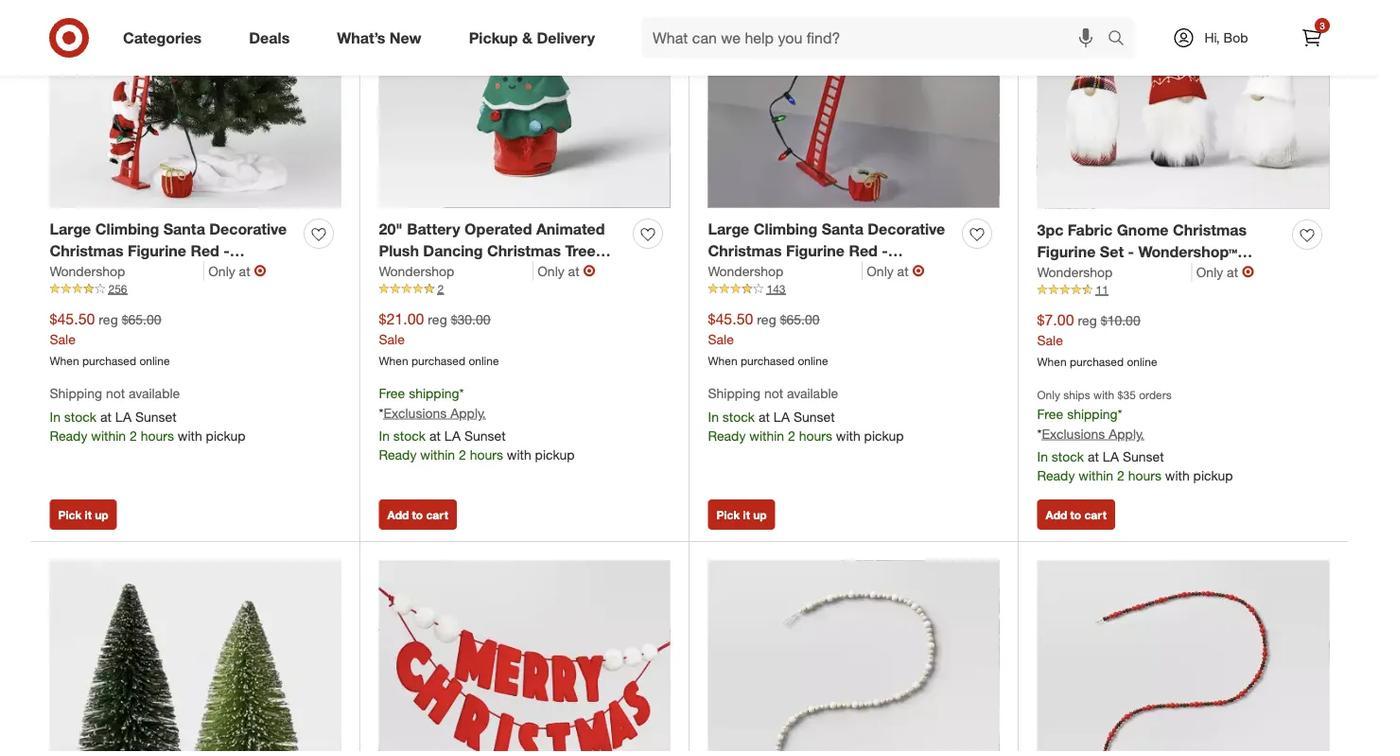 Task type: vqa. For each thing, say whether or not it's contained in the screenshot.
the 256
yes



Task type: describe. For each thing, give the bounding box(es) containing it.
when for 143
[[708, 354, 738, 368]]

christmas inside 3pc fabric gnome christmas figurine set - wondershop™ white/red
[[1173, 221, 1247, 239]]

wondershop for 256
[[50, 263, 125, 279]]

reg for 143
[[757, 311, 777, 328]]

la inside only ships with $35 orders free shipping * * exclusions apply. in stock at  la sunset ready within 2 hours with pickup
[[1103, 448, 1120, 465]]

stock inside only ships with $35 orders free shipping * * exclusions apply. in stock at  la sunset ready within 2 hours with pickup
[[1052, 448, 1085, 465]]

shipping not available in stock at  la sunset ready within 2 hours with pickup for 143
[[708, 385, 904, 444]]

sale for 11
[[1038, 332, 1064, 348]]

figurine for 256
[[128, 242, 186, 260]]

exclusions inside only ships with $35 orders free shipping * * exclusions apply. in stock at  la sunset ready within 2 hours with pickup
[[1042, 425, 1106, 442]]

free shipping * * exclusions apply. in stock at  la sunset ready within 2 hours with pickup
[[379, 385, 575, 463]]

3pc fabric gnome christmas figurine set - wondershop™ white/red link
[[1038, 220, 1286, 283]]

available for 256
[[129, 385, 180, 401]]

wondershop for 143
[[708, 263, 784, 279]]

¬ for 143
[[913, 262, 925, 280]]

deals
[[249, 28, 290, 47]]

large climbing santa decorative christmas figurine red - wondershop™ for 143
[[708, 220, 946, 282]]

ships
[[1064, 388, 1091, 402]]

online for 11
[[1128, 355, 1158, 369]]

reg for 2
[[428, 311, 447, 328]]

pickup & delivery
[[469, 28, 595, 47]]

hi,
[[1205, 29, 1221, 46]]

add to cart button for $21.00
[[379, 500, 457, 530]]

purchased for 2
[[412, 354, 466, 368]]

$45.50 for 256
[[50, 310, 95, 328]]

$45.50 reg $65.00 sale when purchased online for 256
[[50, 310, 170, 368]]

cart for $7.00
[[1085, 508, 1107, 522]]

apply. inside free shipping * * exclusions apply. in stock at  la sunset ready within 2 hours with pickup
[[451, 404, 486, 421]]

deals link
[[233, 17, 314, 59]]

what's new
[[337, 28, 422, 47]]

pick it up button for 256
[[50, 500, 117, 530]]

orders
[[1140, 388, 1172, 402]]

11 link
[[1038, 282, 1330, 298]]

- inside 3pc fabric gnome christmas figurine set - wondershop™ white/red
[[1129, 243, 1135, 261]]

what's new link
[[321, 17, 445, 59]]

$45.50 for 143
[[708, 310, 754, 328]]

plush
[[379, 242, 419, 260]]

figurine inside 3pc fabric gnome christmas figurine set - wondershop™ white/red
[[1038, 243, 1096, 261]]

20" battery operated animated plush dancing christmas tree sculpture - wondershop™ green link
[[379, 219, 626, 282]]

only for 256
[[208, 263, 235, 279]]

christmas inside 20" battery operated animated plush dancing christmas tree sculpture - wondershop™ green
[[487, 242, 561, 260]]

$30.00
[[451, 311, 491, 328]]

christmas up the "256"
[[50, 242, 124, 260]]

at inside free shipping * * exclusions apply. in stock at  la sunset ready within 2 hours with pickup
[[430, 427, 441, 444]]

pick it up button for 143
[[708, 500, 776, 530]]

decorative for 143
[[868, 220, 946, 238]]

apply. inside only ships with $35 orders free shipping * * exclusions apply. in stock at  la sunset ready within 2 hours with pickup
[[1109, 425, 1145, 442]]

it for 256
[[85, 508, 92, 522]]

143 link
[[708, 281, 1000, 297]]

$7.00
[[1038, 311, 1075, 329]]

256 link
[[50, 281, 341, 297]]

wondershop for 2
[[379, 263, 455, 279]]

$45.50 reg $65.00 sale when purchased online for 143
[[708, 310, 829, 368]]

hi, bob
[[1205, 29, 1249, 46]]

new
[[390, 28, 422, 47]]

pickup & delivery link
[[453, 17, 619, 59]]

only ships with $35 orders free shipping * * exclusions apply. in stock at  la sunset ready within 2 hours with pickup
[[1038, 388, 1234, 484]]

when for 256
[[50, 354, 79, 368]]

animated
[[537, 220, 605, 238]]

3pc fabric gnome christmas figurine set - wondershop™ white/red
[[1038, 221, 1247, 283]]

dancing
[[423, 242, 483, 260]]

large climbing santa decorative christmas figurine red - wondershop™ link for 256
[[50, 219, 297, 282]]

shipping for 256
[[50, 385, 102, 401]]

$21.00
[[379, 310, 424, 328]]

climbing for 256
[[95, 220, 159, 238]]

add to cart for $21.00
[[388, 508, 448, 522]]

operated
[[465, 220, 532, 238]]

wondershop link for 256
[[50, 262, 205, 281]]

pickup
[[469, 28, 518, 47]]

pick for 143
[[717, 508, 740, 522]]

set
[[1101, 243, 1124, 261]]

large for 256
[[50, 220, 91, 238]]

sunset inside free shipping * * exclusions apply. in stock at  la sunset ready within 2 hours with pickup
[[465, 427, 506, 444]]

santa for 143
[[822, 220, 864, 238]]

with inside free shipping * * exclusions apply. in stock at  la sunset ready within 2 hours with pickup
[[507, 446, 532, 463]]

wondershop for 11
[[1038, 264, 1113, 280]]

pickup inside only ships with $35 orders free shipping * * exclusions apply. in stock at  la sunset ready within 2 hours with pickup
[[1194, 467, 1234, 484]]

&
[[522, 28, 533, 47]]

ready inside only ships with $35 orders free shipping * * exclusions apply. in stock at  la sunset ready within 2 hours with pickup
[[1038, 467, 1076, 484]]

what's
[[337, 28, 386, 47]]

wondershop™ inside 3pc fabric gnome christmas figurine set - wondershop™ white/red
[[1139, 243, 1238, 261]]

purchased for 256
[[82, 354, 136, 368]]

0 horizontal spatial exclusions apply. link
[[384, 404, 486, 421]]

2 inside free shipping * * exclusions apply. in stock at  la sunset ready within 2 hours with pickup
[[459, 446, 466, 463]]

santa for 256
[[163, 220, 205, 238]]

shipping not available in stock at  la sunset ready within 2 hours with pickup for 256
[[50, 385, 246, 444]]

search
[[1100, 30, 1145, 49]]

only at ¬ for 256
[[208, 262, 267, 280]]

3
[[1320, 19, 1326, 31]]

What can we help you find? suggestions appear below search field
[[642, 17, 1113, 59]]

to for $21.00
[[412, 508, 423, 522]]



Task type: locate. For each thing, give the bounding box(es) containing it.
only at ¬ up "11" link
[[1197, 263, 1255, 281]]

red for 143
[[849, 242, 878, 260]]

available for 143
[[787, 385, 839, 401]]

wondershop™
[[1139, 243, 1238, 261], [50, 263, 149, 282], [463, 263, 562, 282], [708, 263, 808, 282]]

apply.
[[451, 404, 486, 421], [1109, 425, 1145, 442]]

2 add to cart from the left
[[1046, 508, 1107, 522]]

online inside $21.00 reg $30.00 sale when purchased online
[[469, 354, 499, 368]]

not
[[106, 385, 125, 401], [765, 385, 784, 401]]

shipping inside free shipping * * exclusions apply. in stock at  la sunset ready within 2 hours with pickup
[[409, 385, 460, 401]]

¬ up "11" link
[[1243, 263, 1255, 281]]

0 vertical spatial exclusions apply. link
[[384, 404, 486, 421]]

- right set
[[1129, 243, 1135, 261]]

online down "143" link
[[798, 354, 829, 368]]

pick
[[58, 508, 82, 522], [717, 508, 740, 522]]

$7.00 reg $10.00 sale when purchased online
[[1038, 311, 1158, 369]]

2 link
[[379, 281, 671, 297]]

0 horizontal spatial not
[[106, 385, 125, 401]]

1 santa from the left
[[163, 220, 205, 238]]

large climbing santa decorative christmas figurine red - wondershop™ for 256
[[50, 220, 287, 282]]

2 shipping not available in stock at  la sunset ready within 2 hours with pickup from the left
[[708, 385, 904, 444]]

gnome
[[1117, 221, 1169, 239]]

1 shipping from the left
[[50, 385, 102, 401]]

figurine up "143" link
[[787, 242, 845, 260]]

$35
[[1118, 388, 1137, 402]]

ready inside free shipping * * exclusions apply. in stock at  la sunset ready within 2 hours with pickup
[[379, 446, 417, 463]]

up for 143
[[754, 508, 767, 522]]

1 horizontal spatial $65.00
[[780, 311, 820, 328]]

santa up 256 link
[[163, 220, 205, 238]]

1 horizontal spatial it
[[743, 508, 750, 522]]

0 horizontal spatial shipping
[[409, 385, 460, 401]]

shipping down $21.00 reg $30.00 sale when purchased online
[[409, 385, 460, 401]]

6' wood bead decorative christmas garland white/cream - wondershop™ image
[[708, 561, 1000, 752], [708, 561, 1000, 752]]

2 to from the left
[[1071, 508, 1082, 522]]

when for 11
[[1038, 355, 1067, 369]]

within inside free shipping * * exclusions apply. in stock at  la sunset ready within 2 hours with pickup
[[420, 446, 455, 463]]

0 horizontal spatial shipping not available in stock at  la sunset ready within 2 hours with pickup
[[50, 385, 246, 444]]

0 horizontal spatial add to cart
[[388, 508, 448, 522]]

sale
[[50, 331, 76, 348], [379, 331, 405, 348], [708, 331, 734, 348], [1038, 332, 1064, 348]]

reg right $7.00
[[1078, 312, 1098, 329]]

1 $45.50 reg $65.00 sale when purchased online from the left
[[50, 310, 170, 368]]

hours
[[141, 427, 174, 444], [799, 427, 833, 444], [470, 446, 503, 463], [1129, 467, 1162, 484]]

reg for 256
[[99, 311, 118, 328]]

0 horizontal spatial large climbing santa decorative christmas figurine red - wondershop™ link
[[50, 219, 297, 282]]

0 horizontal spatial pick
[[58, 508, 82, 522]]

1 pick it up from the left
[[58, 508, 109, 522]]

0 horizontal spatial shipping
[[50, 385, 102, 401]]

only
[[208, 263, 235, 279], [538, 263, 565, 279], [867, 263, 894, 279], [1197, 264, 1224, 280], [1038, 388, 1061, 402]]

0 horizontal spatial climbing
[[95, 220, 159, 238]]

0 horizontal spatial free
[[379, 385, 405, 401]]

green
[[566, 263, 610, 282]]

$21.00 reg $30.00 sale when purchased online
[[379, 310, 499, 368]]

0 horizontal spatial up
[[95, 508, 109, 522]]

purchased for 143
[[741, 354, 795, 368]]

$10.00
[[1101, 312, 1141, 329]]

free down $21.00 reg $30.00 sale when purchased online
[[379, 385, 405, 401]]

reg for 11
[[1078, 312, 1098, 329]]

wondershop link up the 143
[[708, 262, 863, 281]]

wondershop™ inside 20" battery operated animated plush dancing christmas tree sculpture - wondershop™ green
[[463, 263, 562, 282]]

reg down the "256"
[[99, 311, 118, 328]]

categories link
[[107, 17, 225, 59]]

cart for $21.00
[[426, 508, 448, 522]]

only up "11" link
[[1197, 264, 1224, 280]]

143
[[767, 282, 786, 296]]

exclusions down the ships
[[1042, 425, 1106, 442]]

only left the ships
[[1038, 388, 1061, 402]]

¬
[[254, 262, 267, 280], [584, 262, 596, 280], [913, 262, 925, 280], [1243, 263, 1255, 281]]

reg inside $7.00 reg $10.00 sale when purchased online
[[1078, 312, 1098, 329]]

1 horizontal spatial shipping
[[1068, 406, 1118, 422]]

purchased up the ships
[[1070, 355, 1124, 369]]

online for 256
[[140, 354, 170, 368]]

$65.00 for 143
[[780, 311, 820, 328]]

256
[[108, 282, 127, 296]]

2 $45.50 reg $65.00 sale when purchased online from the left
[[708, 310, 829, 368]]

0 vertical spatial free
[[379, 385, 405, 401]]

6' wood bead decorative christmas garland red - wondershop™ image
[[1038, 561, 1330, 752], [1038, 561, 1330, 752]]

shipping
[[409, 385, 460, 401], [1068, 406, 1118, 422]]

1 horizontal spatial $45.50
[[708, 310, 754, 328]]

wondershop link
[[50, 262, 205, 281], [379, 262, 534, 281], [708, 262, 863, 281], [1038, 263, 1193, 282]]

1 horizontal spatial exclusions
[[1042, 425, 1106, 442]]

wondershop link for 143
[[708, 262, 863, 281]]

in
[[50, 408, 60, 425], [708, 408, 719, 425], [379, 427, 390, 444], [1038, 448, 1049, 465]]

free inside only ships with $35 orders free shipping * * exclusions apply. in stock at  la sunset ready within 2 hours with pickup
[[1038, 406, 1064, 422]]

red for 256
[[191, 242, 219, 260]]

2 decorative from the left
[[868, 220, 946, 238]]

0 vertical spatial exclusions
[[384, 404, 447, 421]]

wondershop link down dancing
[[379, 262, 534, 281]]

purchased down $30.00 in the top of the page
[[412, 354, 466, 368]]

christmas down the 'operated'
[[487, 242, 561, 260]]

decorative for 256
[[209, 220, 287, 238]]

0 horizontal spatial figurine
[[128, 242, 186, 260]]

2 not from the left
[[765, 385, 784, 401]]

hours inside free shipping * * exclusions apply. in stock at  la sunset ready within 2 hours with pickup
[[470, 446, 503, 463]]

-
[[224, 242, 230, 260], [882, 242, 889, 260], [1129, 243, 1135, 261], [453, 263, 459, 282]]

¬ for 11
[[1243, 263, 1255, 281]]

tree
[[566, 242, 596, 260]]

exclusions down $21.00 reg $30.00 sale when purchased online
[[384, 404, 447, 421]]

only for 2
[[538, 263, 565, 279]]

sale for 256
[[50, 331, 76, 348]]

- up 256 link
[[224, 242, 230, 260]]

1 horizontal spatial shipping not available in stock at  la sunset ready within 2 hours with pickup
[[708, 385, 904, 444]]

only inside only ships with $35 orders free shipping * * exclusions apply. in stock at  la sunset ready within 2 hours with pickup
[[1038, 388, 1061, 402]]

2 it from the left
[[743, 508, 750, 522]]

when inside $7.00 reg $10.00 sale when purchased online
[[1038, 355, 1067, 369]]

free
[[379, 385, 405, 401], [1038, 406, 1064, 422]]

add to cart
[[388, 508, 448, 522], [1046, 508, 1107, 522]]

sale inside $7.00 reg $10.00 sale when purchased online
[[1038, 332, 1064, 348]]

1 add to cart button from the left
[[379, 500, 457, 530]]

2 shipping from the left
[[708, 385, 761, 401]]

sale inside $21.00 reg $30.00 sale when purchased online
[[379, 331, 405, 348]]

exclusions inside free shipping * * exclusions apply. in stock at  la sunset ready within 2 hours with pickup
[[384, 404, 447, 421]]

stock inside free shipping * * exclusions apply. in stock at  la sunset ready within 2 hours with pickup
[[394, 427, 426, 444]]

in inside only ships with $35 orders free shipping * * exclusions apply. in stock at  la sunset ready within 2 hours with pickup
[[1038, 448, 1049, 465]]

sunset inside only ships with $35 orders free shipping * * exclusions apply. in stock at  la sunset ready within 2 hours with pickup
[[1123, 448, 1165, 465]]

1 add to cart from the left
[[388, 508, 448, 522]]

climbing for 143
[[754, 220, 818, 238]]

1 horizontal spatial exclusions apply. link
[[1042, 425, 1145, 442]]

0 horizontal spatial add to cart button
[[379, 500, 457, 530]]

1 horizontal spatial figurine
[[787, 242, 845, 260]]

bob
[[1224, 29, 1249, 46]]

online down 256 link
[[140, 354, 170, 368]]

not for 256
[[106, 385, 125, 401]]

only at ¬
[[208, 262, 267, 280], [538, 262, 596, 280], [867, 262, 925, 280], [1197, 263, 1255, 281]]

1 horizontal spatial free
[[1038, 406, 1064, 422]]

wondershop link for 11
[[1038, 263, 1193, 282]]

0 horizontal spatial santa
[[163, 220, 205, 238]]

search button
[[1100, 17, 1145, 62]]

$65.00 for 256
[[122, 311, 161, 328]]

1 horizontal spatial pick it up button
[[708, 500, 776, 530]]

wondershop link up the "256"
[[50, 262, 205, 281]]

large
[[50, 220, 91, 238], [708, 220, 750, 238]]

only at ¬ up 256 link
[[208, 262, 267, 280]]

2 $45.50 from the left
[[708, 310, 754, 328]]

1 to from the left
[[412, 508, 423, 522]]

0 horizontal spatial cart
[[426, 508, 448, 522]]

only at ¬ up "143" link
[[867, 262, 925, 280]]

1 climbing from the left
[[95, 220, 159, 238]]

1 $65.00 from the left
[[122, 311, 161, 328]]

add to cart for $7.00
[[1046, 508, 1107, 522]]

$65.00 down the "256"
[[122, 311, 161, 328]]

0 horizontal spatial available
[[129, 385, 180, 401]]

exclusions apply. link down $21.00 reg $30.00 sale when purchased online
[[384, 404, 486, 421]]

0 horizontal spatial large climbing santa decorative christmas figurine red - wondershop™
[[50, 220, 287, 282]]

reg left $30.00 in the top of the page
[[428, 311, 447, 328]]

1 vertical spatial shipping
[[1068, 406, 1118, 422]]

christmas up "11" link
[[1173, 221, 1247, 239]]

climbing
[[95, 220, 159, 238], [754, 220, 818, 238]]

la inside free shipping * * exclusions apply. in stock at  la sunset ready within 2 hours with pickup
[[445, 427, 461, 444]]

0 horizontal spatial add
[[388, 508, 409, 522]]

pick it up
[[58, 508, 109, 522], [717, 508, 767, 522]]

shipping not available in stock at  la sunset ready within 2 hours with pickup
[[50, 385, 246, 444], [708, 385, 904, 444]]

only at ¬ down the tree
[[538, 262, 596, 280]]

0 horizontal spatial $45.50 reg $65.00 sale when purchased online
[[50, 310, 170, 368]]

2 available from the left
[[787, 385, 839, 401]]

apply. down $21.00 reg $30.00 sale when purchased online
[[451, 404, 486, 421]]

1 available from the left
[[129, 385, 180, 401]]

shipping for 143
[[708, 385, 761, 401]]

figurine for 143
[[787, 242, 845, 260]]

1 vertical spatial apply.
[[1109, 425, 1145, 442]]

with
[[1094, 388, 1115, 402], [178, 427, 202, 444], [836, 427, 861, 444], [507, 446, 532, 463], [1166, 467, 1190, 484]]

20" battery operated animated plush dancing christmas tree sculpture - wondershop™ green
[[379, 220, 610, 282]]

shipping
[[50, 385, 102, 401], [708, 385, 761, 401]]

¬ up 256 link
[[254, 262, 267, 280]]

- up "143" link
[[882, 242, 889, 260]]

0 horizontal spatial exclusions
[[384, 404, 447, 421]]

2 horizontal spatial figurine
[[1038, 243, 1096, 261]]

0 vertical spatial apply.
[[451, 404, 486, 421]]

2 pick it up button from the left
[[708, 500, 776, 530]]

online down $30.00 in the top of the page
[[469, 354, 499, 368]]

exclusions
[[384, 404, 447, 421], [1042, 425, 1106, 442]]

1 horizontal spatial to
[[1071, 508, 1082, 522]]

0 horizontal spatial $45.50
[[50, 310, 95, 328]]

1 horizontal spatial large
[[708, 220, 750, 238]]

large climbing santa decorative christmas figurine red - wondershop™ link
[[50, 219, 297, 282], [708, 219, 955, 282]]

only at ¬ for 143
[[867, 262, 925, 280]]

¬ up "143" link
[[913, 262, 925, 280]]

2 large from the left
[[708, 220, 750, 238]]

1 pick it up button from the left
[[50, 500, 117, 530]]

¬ for 256
[[254, 262, 267, 280]]

christmas up the 143
[[708, 242, 782, 260]]

1 horizontal spatial up
[[754, 508, 767, 522]]

2 climbing from the left
[[754, 220, 818, 238]]

¬ down the tree
[[584, 262, 596, 280]]

1 horizontal spatial santa
[[822, 220, 864, 238]]

2
[[438, 282, 444, 296], [130, 427, 137, 444], [788, 427, 796, 444], [459, 446, 466, 463], [1118, 467, 1125, 484]]

online for 2
[[469, 354, 499, 368]]

1 large climbing santa decorative christmas figurine red - wondershop™ from the left
[[50, 220, 287, 282]]

not for 143
[[765, 385, 784, 401]]

1 vertical spatial free
[[1038, 406, 1064, 422]]

only for 143
[[867, 263, 894, 279]]

only up 2 link
[[538, 263, 565, 279]]

purchased inside $7.00 reg $10.00 sale when purchased online
[[1070, 355, 1124, 369]]

within inside only ships with $35 orders free shipping * * exclusions apply. in stock at  la sunset ready within 2 hours with pickup
[[1079, 467, 1114, 484]]

pick it up for 143
[[717, 508, 767, 522]]

0 vertical spatial shipping
[[409, 385, 460, 401]]

- down dancing
[[453, 263, 459, 282]]

wondershop
[[50, 263, 125, 279], [379, 263, 455, 279], [708, 263, 784, 279], [1038, 264, 1113, 280]]

at
[[239, 263, 250, 279], [568, 263, 580, 279], [898, 263, 909, 279], [1228, 264, 1239, 280], [100, 408, 112, 425], [759, 408, 770, 425], [430, 427, 441, 444], [1088, 448, 1100, 465]]

$65.00 down the 143
[[780, 311, 820, 328]]

red up 256 link
[[191, 242, 219, 260]]

categories
[[123, 28, 202, 47]]

pick for 256
[[58, 508, 82, 522]]

0 horizontal spatial apply.
[[451, 404, 486, 421]]

large climbing santa decorative christmas figurine red - wondershop™ image
[[50, 0, 341, 208], [50, 0, 341, 208], [708, 0, 1000, 208], [708, 0, 1000, 208]]

1 add from the left
[[388, 508, 409, 522]]

- inside 20" battery operated animated plush dancing christmas tree sculpture - wondershop™ green
[[453, 263, 459, 282]]

decorative up 256 link
[[209, 220, 287, 238]]

0 horizontal spatial pick it up
[[58, 508, 109, 522]]

pickup
[[206, 427, 246, 444], [865, 427, 904, 444], [535, 446, 575, 463], [1194, 467, 1234, 484]]

1 horizontal spatial large climbing santa decorative christmas figurine red - wondershop™
[[708, 220, 946, 282]]

purchased for 11
[[1070, 355, 1124, 369]]

add to cart button for $7.00
[[1038, 500, 1116, 530]]

large for 143
[[708, 220, 750, 238]]

online
[[140, 354, 170, 368], [469, 354, 499, 368], [798, 354, 829, 368], [1128, 355, 1158, 369]]

1 horizontal spatial cart
[[1085, 508, 1107, 522]]

only up "143" link
[[867, 263, 894, 279]]

1 horizontal spatial add
[[1046, 508, 1068, 522]]

decorative
[[209, 220, 287, 238], [868, 220, 946, 238]]

when for 2
[[379, 354, 409, 368]]

3 link
[[1292, 17, 1334, 59]]

la
[[115, 408, 132, 425], [774, 408, 790, 425], [445, 427, 461, 444], [1103, 448, 1120, 465]]

¬ for 2
[[584, 262, 596, 280]]

when inside $21.00 reg $30.00 sale when purchased online
[[379, 354, 409, 368]]

1 horizontal spatial pick
[[717, 508, 740, 522]]

3pc fabric gnome christmas figurine set - wondershop™ white/red image
[[1038, 0, 1330, 209], [1038, 0, 1330, 209]]

fabric
[[1068, 221, 1113, 239]]

2 add from the left
[[1046, 508, 1068, 522]]

1 horizontal spatial red
[[849, 242, 878, 260]]

purchased inside $21.00 reg $30.00 sale when purchased online
[[412, 354, 466, 368]]

2 santa from the left
[[822, 220, 864, 238]]

1 horizontal spatial add to cart button
[[1038, 500, 1116, 530]]

1 horizontal spatial large climbing santa decorative christmas figurine red - wondershop™ link
[[708, 219, 955, 282]]

climbing up the "256"
[[95, 220, 159, 238]]

exclusions apply. link
[[384, 404, 486, 421], [1042, 425, 1145, 442]]

1 horizontal spatial available
[[787, 385, 839, 401]]

reg down the 143
[[757, 311, 777, 328]]

red up "143" link
[[849, 242, 878, 260]]

20"
[[379, 220, 403, 238]]

wondershop up the 143
[[708, 263, 784, 279]]

3' fabric 'merry christmas' with pom poms decorative wall garland red - wondershop™ image
[[379, 561, 671, 752], [379, 561, 671, 752]]

1 red from the left
[[191, 242, 219, 260]]

$45.50 reg $65.00 sale when purchased online down the "256"
[[50, 310, 170, 368]]

pick it up for 256
[[58, 508, 109, 522]]

climbing up the 143
[[754, 220, 818, 238]]

3pc
[[1038, 221, 1064, 239]]

only at ¬ for 11
[[1197, 263, 1255, 281]]

11
[[1096, 283, 1109, 297]]

1 horizontal spatial add to cart
[[1046, 508, 1107, 522]]

$45.50 reg $65.00 sale when purchased online down the 143
[[708, 310, 829, 368]]

stock
[[64, 408, 97, 425], [723, 408, 755, 425], [394, 427, 426, 444], [1052, 448, 1085, 465]]

0 horizontal spatial decorative
[[209, 220, 287, 238]]

figurine up white/red
[[1038, 243, 1096, 261]]

purchased down the "256"
[[82, 354, 136, 368]]

2 up from the left
[[754, 508, 767, 522]]

up for 256
[[95, 508, 109, 522]]

wondershop link down set
[[1038, 263, 1193, 282]]

christmas
[[1173, 221, 1247, 239], [50, 242, 124, 260], [487, 242, 561, 260], [708, 242, 782, 260]]

1 horizontal spatial climbing
[[754, 220, 818, 238]]

online for 143
[[798, 354, 829, 368]]

2 pick from the left
[[717, 508, 740, 522]]

sale for 143
[[708, 331, 734, 348]]

white/red
[[1038, 264, 1113, 283]]

delivery
[[537, 28, 595, 47]]

2 red from the left
[[849, 242, 878, 260]]

1 horizontal spatial pick it up
[[717, 508, 767, 522]]

2 large climbing santa decorative christmas figurine red - wondershop™ link from the left
[[708, 219, 955, 282]]

add for $7.00
[[1046, 508, 1068, 522]]

sculpture
[[379, 263, 448, 282]]

2 inside only ships with $35 orders free shipping * * exclusions apply. in stock at  la sunset ready within 2 hours with pickup
[[1118, 467, 1125, 484]]

1 horizontal spatial $45.50 reg $65.00 sale when purchased online
[[708, 310, 829, 368]]

santa up "143" link
[[822, 220, 864, 238]]

add
[[388, 508, 409, 522], [1046, 508, 1068, 522]]

sale for 2
[[379, 331, 405, 348]]

only at ¬ for 2
[[538, 262, 596, 280]]

red
[[191, 242, 219, 260], [849, 242, 878, 260]]

1 horizontal spatial shipping
[[708, 385, 761, 401]]

0 horizontal spatial $65.00
[[122, 311, 161, 328]]

2 large climbing santa decorative christmas figurine red - wondershop™ from the left
[[708, 220, 946, 282]]

0 horizontal spatial it
[[85, 508, 92, 522]]

purchased
[[82, 354, 136, 368], [412, 354, 466, 368], [741, 354, 795, 368], [1070, 355, 1124, 369]]

decorative up "143" link
[[868, 220, 946, 238]]

santa
[[163, 220, 205, 238], [822, 220, 864, 238]]

wondershop link for 2
[[379, 262, 534, 281]]

shipping down the ships
[[1068, 406, 1118, 422]]

to for $7.00
[[1071, 508, 1082, 522]]

shipping inside only ships with $35 orders free shipping * * exclusions apply. in stock at  la sunset ready within 2 hours with pickup
[[1068, 406, 1118, 422]]

1 vertical spatial exclusions apply. link
[[1042, 425, 1145, 442]]

2 add to cart button from the left
[[1038, 500, 1116, 530]]

pick it up button
[[50, 500, 117, 530], [708, 500, 776, 530]]

reg inside $21.00 reg $30.00 sale when purchased online
[[428, 311, 447, 328]]

1 up from the left
[[95, 508, 109, 522]]

it
[[85, 508, 92, 522], [743, 508, 750, 522]]

online inside $7.00 reg $10.00 sale when purchased online
[[1128, 355, 1158, 369]]

only up 256 link
[[208, 263, 235, 279]]

free inside free shipping * * exclusions apply. in stock at  la sunset ready within 2 hours with pickup
[[379, 385, 405, 401]]

only for 11
[[1197, 264, 1224, 280]]

wondershop up 11
[[1038, 264, 1113, 280]]

2 $65.00 from the left
[[780, 311, 820, 328]]

1 decorative from the left
[[209, 220, 287, 238]]

1 pick from the left
[[58, 508, 82, 522]]

1 $45.50 from the left
[[50, 310, 95, 328]]

pickup inside free shipping * * exclusions apply. in stock at  la sunset ready within 2 hours with pickup
[[535, 446, 575, 463]]

in inside free shipping * * exclusions apply. in stock at  la sunset ready within 2 hours with pickup
[[379, 427, 390, 444]]

0 horizontal spatial to
[[412, 508, 423, 522]]

figurine up 256 link
[[128, 242, 186, 260]]

2pc 6" decorative sisal christmas bottle brush tree set green - wondershop™ image
[[50, 561, 341, 752], [50, 561, 341, 752]]

0 horizontal spatial red
[[191, 242, 219, 260]]

purchased down the 143
[[741, 354, 795, 368]]

1 cart from the left
[[426, 508, 448, 522]]

reg
[[99, 311, 118, 328], [428, 311, 447, 328], [757, 311, 777, 328], [1078, 312, 1098, 329]]

1 horizontal spatial not
[[765, 385, 784, 401]]

1 large climbing santa decorative christmas figurine red - wondershop™ link from the left
[[50, 219, 297, 282]]

online up orders
[[1128, 355, 1158, 369]]

wondershop up the "256"
[[50, 263, 125, 279]]

1 horizontal spatial decorative
[[868, 220, 946, 238]]

hours inside only ships with $35 orders free shipping * * exclusions apply. in stock at  la sunset ready within 2 hours with pickup
[[1129, 467, 1162, 484]]

1 horizontal spatial apply.
[[1109, 425, 1145, 442]]

add for $21.00
[[388, 508, 409, 522]]

battery
[[407, 220, 460, 238]]

apply. down $35
[[1109, 425, 1145, 442]]

1 it from the left
[[85, 508, 92, 522]]

1 shipping not available in stock at  la sunset ready within 2 hours with pickup from the left
[[50, 385, 246, 444]]

it for 143
[[743, 508, 750, 522]]

figurine
[[128, 242, 186, 260], [787, 242, 845, 260], [1038, 243, 1096, 261]]

20" battery operated animated plush dancing christmas tree sculpture - wondershop™ green image
[[379, 0, 671, 208], [379, 0, 671, 208]]

when
[[50, 354, 79, 368], [379, 354, 409, 368], [708, 354, 738, 368], [1038, 355, 1067, 369]]

at inside only ships with $35 orders free shipping * * exclusions apply. in stock at  la sunset ready within 2 hours with pickup
[[1088, 448, 1100, 465]]

up
[[95, 508, 109, 522], [754, 508, 767, 522]]

1 vertical spatial exclusions
[[1042, 425, 1106, 442]]

1 large from the left
[[50, 220, 91, 238]]

free down $7.00 reg $10.00 sale when purchased online
[[1038, 406, 1064, 422]]

2 cart from the left
[[1085, 508, 1107, 522]]

0 horizontal spatial pick it up button
[[50, 500, 117, 530]]

exclusions apply. link down the ships
[[1042, 425, 1145, 442]]

add to cart button
[[379, 500, 457, 530], [1038, 500, 1116, 530]]

to
[[412, 508, 423, 522], [1071, 508, 1082, 522]]

large climbing santa decorative christmas figurine red - wondershop™
[[50, 220, 287, 282], [708, 220, 946, 282]]

1 not from the left
[[106, 385, 125, 401]]

2 pick it up from the left
[[717, 508, 767, 522]]

cart
[[426, 508, 448, 522], [1085, 508, 1107, 522]]

wondershop down plush
[[379, 263, 455, 279]]

0 horizontal spatial large
[[50, 220, 91, 238]]

large climbing santa decorative christmas figurine red - wondershop™ link for 143
[[708, 219, 955, 282]]



